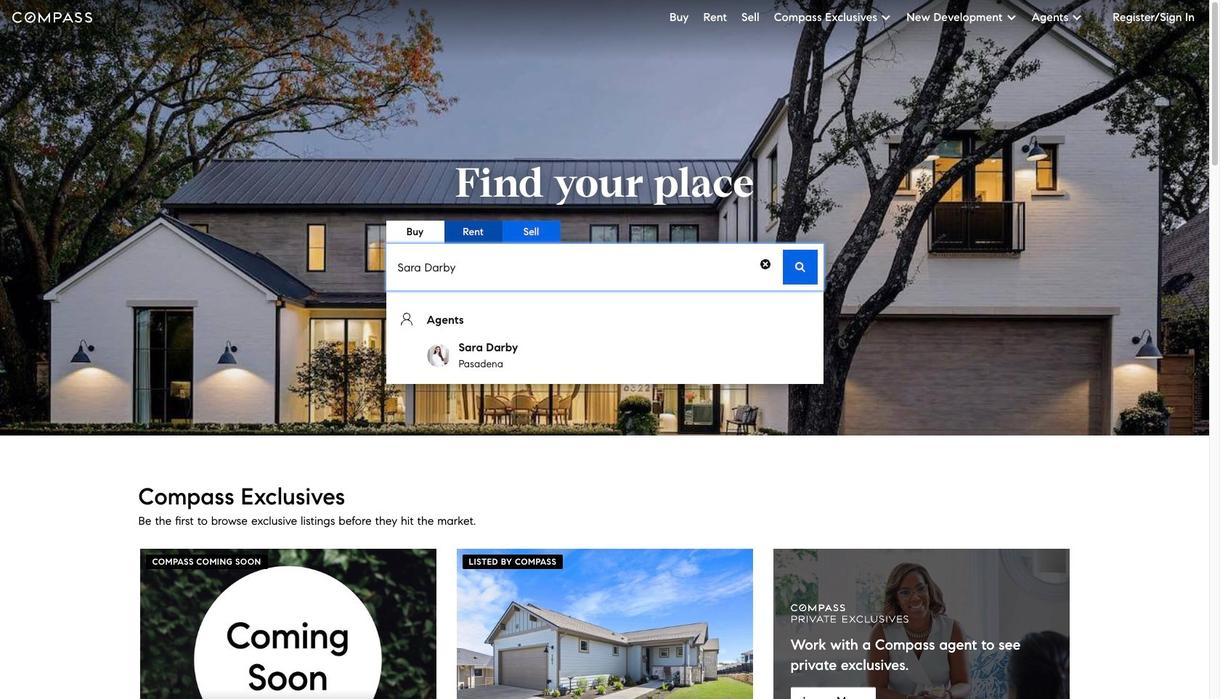 Task type: locate. For each thing, give the bounding box(es) containing it.
None radio
[[386, 221, 444, 244], [444, 221, 502, 244], [502, 221, 560, 244], [386, 221, 444, 244], [444, 221, 502, 244], [502, 221, 560, 244]]

1 horizontal spatial  image
[[457, 549, 753, 700]]

2  image from the left
[[457, 549, 753, 700]]

clear image
[[759, 259, 777, 276]]

city, zip, address, school text field
[[392, 250, 754, 285]]

option group
[[386, 221, 560, 244]]

 image
[[140, 549, 436, 700], [457, 549, 753, 700]]

0 horizontal spatial  image
[[140, 549, 436, 700]]

private exclusive image
[[773, 549, 1070, 700]]



Task type: describe. For each thing, give the bounding box(es) containing it.
search image
[[794, 262, 806, 273]]

1  image from the left
[[140, 549, 436, 700]]

svg image
[[791, 604, 908, 624]]



